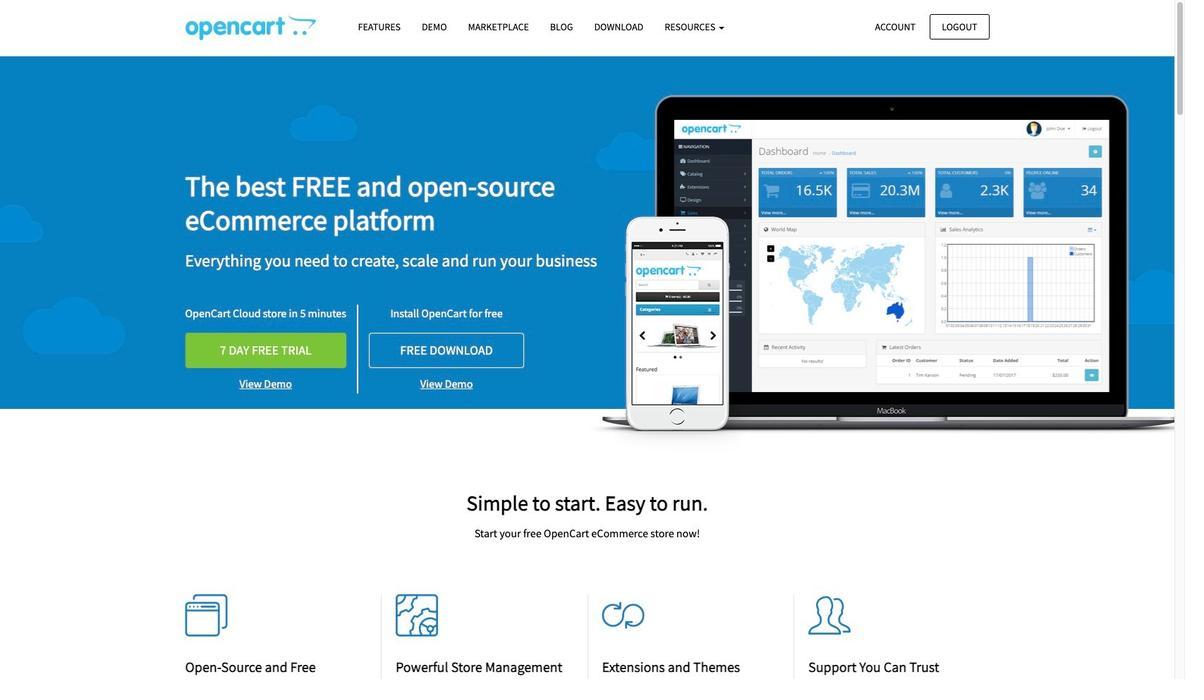 Task type: vqa. For each thing, say whether or not it's contained in the screenshot.
OpenCart - Open Source Shopping Cart Solution "IMAGE"
yes



Task type: locate. For each thing, give the bounding box(es) containing it.
opencart - open source shopping cart solution image
[[185, 15, 316, 40]]



